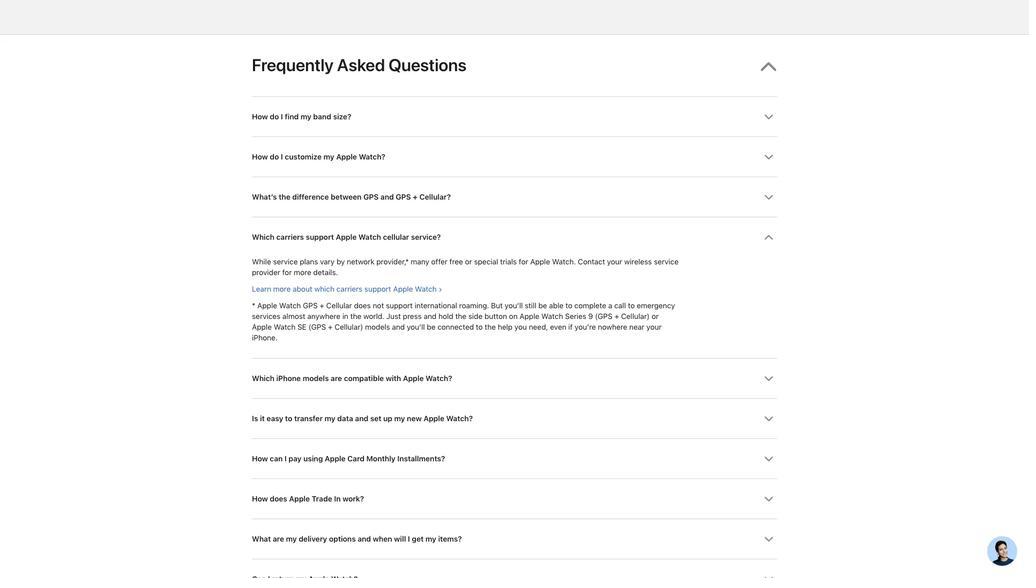 Task type: locate. For each thing, give the bounding box(es) containing it.
how inside "how do i customize my apple watch?" dropdown button
[[252, 153, 268, 162]]

watch inside dropdown button
[[358, 233, 381, 242]]

and left set
[[355, 415, 368, 424]]

4 chevrondown image from the top
[[764, 455, 774, 464]]

services
[[252, 312, 280, 322]]

for right 'provider'
[[282, 268, 292, 277]]

0 vertical spatial you'll
[[505, 302, 523, 311]]

apple up between
[[336, 153, 357, 162]]

i left "get"
[[408, 535, 410, 545]]

do left find
[[270, 113, 279, 122]]

1 chevrondown image from the top
[[764, 113, 774, 122]]

how left can
[[252, 455, 268, 464]]

1 horizontal spatial does
[[354, 302, 371, 311]]

still
[[525, 302, 536, 311]]

you'll up on
[[505, 302, 523, 311]]

models right iphone
[[303, 375, 329, 384]]

models down world.
[[365, 323, 390, 332]]

2 do from the top
[[270, 153, 279, 162]]

contact
[[578, 258, 605, 267]]

1 vertical spatial or
[[652, 312, 659, 322]]

chevrondown image inside "how do i customize my apple watch?" dropdown button
[[764, 153, 774, 162]]

chevrondown image for how can i pay using apple card monthly installments?
[[764, 455, 774, 464]]

list containing how do i find my band size?
[[252, 97, 777, 579]]

i right can
[[285, 455, 287, 464]]

1 horizontal spatial watch
[[415, 285, 437, 294]]

my right customize
[[324, 153, 334, 162]]

+
[[413, 193, 418, 202], [320, 302, 324, 311], [615, 312, 619, 322], [328, 323, 333, 332]]

apple up by
[[336, 233, 357, 242]]

which up while
[[252, 233, 274, 242]]

for
[[519, 258, 528, 267], [282, 268, 292, 277]]

list item containing which carriers support apple watch cellular service?
[[252, 217, 777, 359]]

between
[[331, 193, 362, 202]]

service up 'provider'
[[273, 258, 298, 267]]

chevrondown image
[[764, 193, 774, 202], [764, 375, 774, 384], [764, 415, 774, 424], [764, 455, 774, 464], [764, 496, 774, 505], [764, 536, 774, 545], [764, 576, 774, 579]]

difference
[[292, 193, 329, 202]]

carriers
[[276, 233, 304, 242], [336, 285, 362, 294]]

service right wireless
[[654, 258, 679, 267]]

1 which from the top
[[252, 233, 274, 242]]

carriers inside dropdown button
[[276, 233, 304, 242]]

support up just
[[386, 302, 413, 311]]

your
[[607, 258, 622, 267], [647, 323, 662, 332]]

how for how do i find my band size?
[[252, 113, 268, 122]]

more
[[294, 268, 311, 277], [273, 285, 291, 294]]

how inside 'how do i find my band size?' dropdown button
[[252, 113, 268, 122]]

more right learn
[[273, 285, 291, 294]]

and
[[381, 193, 394, 202], [424, 312, 436, 322], [392, 323, 405, 332], [355, 415, 368, 424], [358, 535, 371, 545]]

0 vertical spatial do
[[270, 113, 279, 122]]

and left when
[[358, 535, 371, 545]]

1 vertical spatial your
[[647, 323, 662, 332]]

does inside dropdown button
[[270, 495, 287, 504]]

new
[[407, 415, 422, 424]]

(gps
[[595, 312, 613, 322], [308, 323, 326, 332]]

gps
[[363, 193, 379, 202], [396, 193, 411, 202], [303, 302, 318, 311]]

how inside how does apple trade in work? dropdown button
[[252, 495, 268, 504]]

are
[[331, 375, 342, 384], [273, 535, 284, 545]]

0 horizontal spatial cellular)
[[335, 323, 363, 332]]

be
[[538, 302, 547, 311], [427, 323, 436, 332]]

to right the easy
[[285, 415, 292, 424]]

list
[[252, 97, 777, 579]]

in
[[342, 312, 348, 322]]

or inside while service plans vary by network provider,* many offer free or special trials for apple watch. contact your wireless service provider for more details.
[[465, 258, 472, 267]]

for right trials
[[519, 258, 528, 267]]

0 horizontal spatial you'll
[[407, 323, 425, 332]]

details.
[[313, 268, 338, 277]]

your inside the * apple watch gps + cellular does not support international roaming. but you'll still be able to complete a call to emergency services almost anywhere in the world. just press and hold the side button on apple watch series 9 (gps + cellular) or apple watch se (gps + cellular) models and you'll be connected to the help you need, even if you're nowhere near your iphone.
[[647, 323, 662, 332]]

are left 'compatible' at the bottom left
[[331, 375, 342, 384]]

the down button at the bottom of page
[[485, 323, 496, 332]]

5 chevrondown image from the top
[[764, 496, 774, 505]]

anywhere
[[307, 312, 340, 322]]

1 horizontal spatial be
[[538, 302, 547, 311]]

gps inside the * apple watch gps + cellular does not support international roaming. but you'll still be able to complete a call to emergency services almost anywhere in the world. just press and hold the side button on apple watch series 9 (gps + cellular) or apple watch se (gps + cellular) models and you'll be connected to the help you need, even if you're nowhere near your iphone.
[[303, 302, 318, 311]]

0 vertical spatial cellular)
[[621, 312, 650, 322]]

1 vertical spatial chevrondown image
[[764, 153, 774, 162]]

1 horizontal spatial service
[[654, 258, 679, 267]]

support up vary
[[306, 233, 334, 242]]

0 horizontal spatial watch
[[358, 233, 381, 242]]

0 horizontal spatial service
[[273, 258, 298, 267]]

0 vertical spatial (gps
[[595, 312, 613, 322]]

roaming.
[[459, 302, 489, 311]]

frequently asked questions
[[252, 55, 467, 75]]

0 vertical spatial watch?
[[359, 153, 385, 162]]

0 vertical spatial are
[[331, 375, 342, 384]]

2 vertical spatial watch?
[[446, 415, 473, 424]]

how do i customize my apple watch?
[[252, 153, 385, 162]]

chevrondown image for which iphone models are compatible with apple watch?
[[764, 375, 774, 384]]

be right the still
[[538, 302, 547, 311]]

0 horizontal spatial for
[[282, 268, 292, 277]]

special
[[474, 258, 498, 267]]

which carriers support apple watch cellular service? button
[[252, 218, 777, 258]]

you'll down press
[[407, 323, 425, 332]]

do inside dropdown button
[[270, 113, 279, 122]]

chevrondown image
[[764, 113, 774, 122], [764, 153, 774, 162], [764, 233, 774, 243]]

0 horizontal spatial your
[[607, 258, 622, 267]]

many
[[411, 258, 429, 267]]

i
[[281, 113, 283, 122], [281, 153, 283, 162], [285, 455, 287, 464], [408, 535, 410, 545]]

0 vertical spatial or
[[465, 258, 472, 267]]

i inside 'how do i find my band size?' dropdown button
[[281, 113, 283, 122]]

+ left the cellular?
[[413, 193, 418, 202]]

near
[[629, 323, 645, 332]]

(gps down a
[[595, 312, 613, 322]]

i left customize
[[281, 153, 283, 162]]

1 horizontal spatial models
[[365, 323, 390, 332]]

apple right with
[[403, 375, 424, 384]]

chevrondown image inside how does apple trade in work? dropdown button
[[764, 496, 774, 505]]

chevrondown image inside 'how do i find my band size?' dropdown button
[[764, 113, 774, 122]]

how inside the how can i pay using apple card monthly installments? dropdown button
[[252, 455, 268, 464]]

1 vertical spatial apple watch
[[520, 312, 563, 322]]

watch? right with
[[426, 375, 452, 384]]

you
[[515, 323, 527, 332]]

asked
[[337, 55, 385, 75]]

0 vertical spatial which
[[252, 233, 274, 242]]

chevrondown image inside the what's the difference between gps and gps + cellular? dropdown button
[[764, 193, 774, 202]]

1 horizontal spatial or
[[652, 312, 659, 322]]

2 chevrondown image from the top
[[764, 153, 774, 162]]

chevrondown image inside which carriers support apple watch cellular service? dropdown button
[[764, 233, 774, 243]]

3 chevrondown image from the top
[[764, 415, 774, 424]]

you'll
[[505, 302, 523, 311], [407, 323, 425, 332]]

chevrondown image for how does apple trade in work?
[[764, 496, 774, 505]]

connected
[[438, 323, 474, 332]]

with
[[386, 375, 401, 384]]

your right contact
[[607, 258, 622, 267]]

my right "get"
[[426, 535, 436, 545]]

1 vertical spatial which
[[252, 375, 274, 384]]

1 vertical spatial does
[[270, 495, 287, 504]]

0 vertical spatial chevrondown image
[[764, 113, 774, 122]]

1 vertical spatial watch?
[[426, 375, 452, 384]]

how do i find my band size?
[[252, 113, 351, 122]]

cellular) down the in
[[335, 323, 363, 332]]

apple watch up services
[[257, 302, 301, 311]]

0 vertical spatial for
[[519, 258, 528, 267]]

which inside 'list item'
[[252, 233, 274, 242]]

using
[[303, 455, 323, 464]]

watch up international
[[415, 285, 437, 294]]

the up connected
[[455, 312, 466, 322]]

0 horizontal spatial apple watch
[[257, 302, 301, 311]]

carriers up cellular
[[336, 285, 362, 294]]

about
[[293, 285, 312, 294]]

chevrondown image inside which iphone models are compatible with apple watch? dropdown button
[[764, 375, 774, 384]]

i for customize
[[281, 153, 283, 162]]

3 how from the top
[[252, 455, 268, 464]]

which for which carriers support apple watch cellular service?
[[252, 233, 274, 242]]

1 how from the top
[[252, 113, 268, 122]]

1 horizontal spatial your
[[647, 323, 662, 332]]

0 horizontal spatial does
[[270, 495, 287, 504]]

nowhere
[[598, 323, 627, 332]]

do
[[270, 113, 279, 122], [270, 153, 279, 162]]

need,
[[529, 323, 548, 332]]

0 vertical spatial support
[[306, 233, 334, 242]]

monthly
[[366, 455, 395, 464]]

questions
[[389, 55, 467, 75]]

0 horizontal spatial carriers
[[276, 233, 304, 242]]

3 chevrondown image from the top
[[764, 233, 774, 243]]

6 chevrondown image from the top
[[764, 536, 774, 545]]

1 vertical spatial be
[[427, 323, 436, 332]]

support up the not
[[364, 285, 391, 294]]

what's the difference between gps and gps + cellular? button
[[252, 178, 777, 217]]

but
[[491, 302, 503, 311]]

learn more about which carriers support apple watch link
[[252, 285, 442, 294]]

how up what's
[[252, 153, 268, 162]]

vary
[[320, 258, 335, 267]]

i inside "how do i customize my apple watch?" dropdown button
[[281, 153, 283, 162]]

i inside the how can i pay using apple card monthly installments? dropdown button
[[285, 455, 287, 464]]

1 vertical spatial watch
[[415, 285, 437, 294]]

gps left the cellular?
[[396, 193, 411, 202]]

and inside the what's the difference between gps and gps + cellular? dropdown button
[[381, 193, 394, 202]]

0 horizontal spatial or
[[465, 258, 472, 267]]

is it easy to transfer my data and set up my new apple watch? button
[[252, 400, 777, 439]]

list item
[[252, 217, 777, 359]]

do inside dropdown button
[[270, 153, 279, 162]]

and right between
[[381, 193, 394, 202]]

does down can
[[270, 495, 287, 504]]

0 vertical spatial carriers
[[276, 233, 304, 242]]

iphone.
[[252, 334, 277, 343]]

1 horizontal spatial more
[[294, 268, 311, 277]]

apple inside dropdown button
[[289, 495, 310, 504]]

how left find
[[252, 113, 268, 122]]

and down international
[[424, 312, 436, 322]]

work?
[[343, 495, 364, 504]]

gps up anywhere on the left bottom
[[303, 302, 318, 311]]

watch? right new
[[446, 415, 473, 424]]

i for find
[[281, 113, 283, 122]]

apple left trade on the left bottom of page
[[289, 495, 310, 504]]

gps right between
[[363, 193, 379, 202]]

0 horizontal spatial models
[[303, 375, 329, 384]]

chevrondown image inside the how can i pay using apple card monthly installments? dropdown button
[[764, 455, 774, 464]]

2 chevrondown image from the top
[[764, 375, 774, 384]]

while service plans vary by network provider,* many offer free or special trials for apple watch. contact your wireless service provider for more details.
[[252, 258, 679, 277]]

4 how from the top
[[252, 495, 268, 504]]

0 vertical spatial more
[[294, 268, 311, 277]]

0 horizontal spatial more
[[273, 285, 291, 294]]

(gps down anywhere on the left bottom
[[308, 323, 326, 332]]

0 horizontal spatial (gps
[[308, 323, 326, 332]]

while
[[252, 258, 271, 267]]

2 vertical spatial chevrondown image
[[764, 233, 774, 243]]

is
[[252, 415, 258, 424]]

0 horizontal spatial be
[[427, 323, 436, 332]]

1 vertical spatial more
[[273, 285, 291, 294]]

are right what
[[273, 535, 284, 545]]

watch up network on the left
[[358, 233, 381, 242]]

how does apple trade in work?
[[252, 495, 364, 504]]

my left delivery
[[286, 535, 297, 545]]

and inside is it easy to transfer my data and set up my new apple watch? dropdown button
[[355, 415, 368, 424]]

apple watch up need,
[[520, 312, 563, 322]]

chevrondown image inside the what are my delivery options and when will i get my items? dropdown button
[[764, 536, 774, 545]]

wireless
[[624, 258, 652, 267]]

0 vertical spatial your
[[607, 258, 622, 267]]

0 vertical spatial does
[[354, 302, 371, 311]]

which
[[314, 285, 334, 294]]

data
[[337, 415, 353, 424]]

which left iphone
[[252, 375, 274, 384]]

1 horizontal spatial carriers
[[336, 285, 362, 294]]

carriers up plans
[[276, 233, 304, 242]]

0 vertical spatial models
[[365, 323, 390, 332]]

1 vertical spatial carriers
[[336, 285, 362, 294]]

which for which iphone models are compatible with apple watch?
[[252, 375, 274, 384]]

get
[[412, 535, 424, 545]]

to inside is it easy to transfer my data and set up my new apple watch? dropdown button
[[285, 415, 292, 424]]

do for find
[[270, 113, 279, 122]]

do left customize
[[270, 153, 279, 162]]

0 horizontal spatial gps
[[303, 302, 318, 311]]

series 9
[[565, 312, 593, 322]]

2 vertical spatial support
[[386, 302, 413, 311]]

or down emergency
[[652, 312, 659, 322]]

cellular) up near
[[621, 312, 650, 322]]

emergency
[[637, 302, 675, 311]]

2 which from the top
[[252, 375, 274, 384]]

how up what
[[252, 495, 268, 504]]

chevrondown image inside is it easy to transfer my data and set up my new apple watch? dropdown button
[[764, 415, 774, 424]]

models inside the * apple watch gps + cellular does not support international roaming. but you'll still be able to complete a call to emergency services almost anywhere in the world. just press and hold the side button on apple watch series 9 (gps + cellular) or apple watch se (gps + cellular) models and you'll be connected to the help you need, even if you're nowhere near your iphone.
[[365, 323, 390, 332]]

delivery
[[299, 535, 327, 545]]

your right near
[[647, 323, 662, 332]]

or right free
[[465, 258, 472, 267]]

cellular?
[[420, 193, 451, 202]]

1 horizontal spatial gps
[[363, 193, 379, 202]]

chevrondown image for which carriers support apple watch cellular service?
[[764, 233, 774, 243]]

models
[[365, 323, 390, 332], [303, 375, 329, 384]]

my right up
[[394, 415, 405, 424]]

2 how from the top
[[252, 153, 268, 162]]

1 vertical spatial do
[[270, 153, 279, 162]]

1 chevrondown image from the top
[[764, 193, 774, 202]]

cellular)
[[621, 312, 650, 322], [335, 323, 363, 332]]

i left find
[[281, 113, 283, 122]]

1 do from the top
[[270, 113, 279, 122]]

help
[[498, 323, 513, 332]]

1 vertical spatial models
[[303, 375, 329, 384]]

how
[[252, 113, 268, 122], [252, 153, 268, 162], [252, 455, 268, 464], [252, 495, 268, 504]]

1 service from the left
[[273, 258, 298, 267]]

up
[[383, 415, 392, 424]]

learn
[[252, 285, 271, 294]]

0 vertical spatial watch
[[358, 233, 381, 242]]

be down international
[[427, 323, 436, 332]]

1 vertical spatial for
[[282, 268, 292, 277]]

watch
[[358, 233, 381, 242], [415, 285, 437, 294]]

more down plans
[[294, 268, 311, 277]]

on
[[509, 312, 518, 322]]

what
[[252, 535, 271, 545]]

does up world.
[[354, 302, 371, 311]]

1 vertical spatial are
[[273, 535, 284, 545]]

the right what's
[[279, 193, 290, 202]]

watch?
[[359, 153, 385, 162], [426, 375, 452, 384], [446, 415, 473, 424]]

or
[[465, 258, 472, 267], [652, 312, 659, 322]]

watch? up the what's the difference between gps and gps + cellular?
[[359, 153, 385, 162]]

items?
[[438, 535, 462, 545]]



Task type: vqa. For each thing, say whether or not it's contained in the screenshot.
first 'Will' from the bottom
no



Task type: describe. For each thing, give the bounding box(es) containing it.
1 vertical spatial support
[[364, 285, 391, 294]]

how for how do i customize my apple watch?
[[252, 153, 268, 162]]

1 horizontal spatial apple watch
[[520, 312, 563, 322]]

which carriers support apple watch cellular service?
[[252, 233, 441, 242]]

press
[[403, 312, 422, 322]]

how does apple trade in work? button
[[252, 480, 777, 520]]

how do i customize my apple watch? button
[[252, 137, 777, 177]]

chevrondown image for what's the difference between gps and gps + cellular?
[[764, 193, 774, 202]]

it
[[260, 415, 265, 424]]

offer
[[431, 258, 448, 267]]

how do i find my band size? button
[[252, 97, 777, 137]]

provider
[[252, 268, 280, 277]]

apple watch se
[[252, 323, 306, 332]]

support inside which carriers support apple watch cellular service? dropdown button
[[306, 233, 334, 242]]

how for how does apple trade in work?
[[252, 495, 268, 504]]

*
[[252, 302, 255, 311]]

what's the difference between gps and gps + cellular?
[[252, 193, 451, 202]]

cellular
[[383, 233, 409, 242]]

1 vertical spatial you'll
[[407, 323, 425, 332]]

button
[[485, 312, 507, 322]]

+ inside dropdown button
[[413, 193, 418, 202]]

service?
[[411, 233, 441, 242]]

* apple watch gps + cellular does not support international roaming. but you'll still be able to complete a call to emergency services almost anywhere in the world. just press and hold the side button on apple watch series 9 (gps + cellular) or apple watch se (gps + cellular) models and you'll be connected to the help you need, even if you're nowhere near your iphone.
[[252, 302, 675, 343]]

support inside the * apple watch gps + cellular does not support international roaming. but you'll still be able to complete a call to emergency services almost anywhere in the world. just press and hold the side button on apple watch series 9 (gps + cellular) or apple watch se (gps + cellular) models and you'll be connected to the help you need, even if you're nowhere near your iphone.
[[386, 302, 413, 311]]

apple watch.
[[530, 258, 576, 267]]

my inside dropdown button
[[324, 153, 334, 162]]

almost
[[282, 312, 305, 322]]

when
[[373, 535, 392, 545]]

apple up press
[[393, 285, 413, 294]]

1 horizontal spatial you'll
[[505, 302, 523, 311]]

1 horizontal spatial are
[[331, 375, 342, 384]]

+ down anywhere on the left bottom
[[328, 323, 333, 332]]

1 horizontal spatial for
[[519, 258, 528, 267]]

just
[[386, 312, 401, 322]]

what are my delivery options and when will i get my items?
[[252, 535, 462, 545]]

to down side
[[476, 323, 483, 332]]

side
[[468, 312, 483, 322]]

will
[[394, 535, 406, 545]]

+ up anywhere on the left bottom
[[320, 302, 324, 311]]

easy
[[267, 415, 283, 424]]

2 horizontal spatial gps
[[396, 193, 411, 202]]

call
[[614, 302, 626, 311]]

you're
[[575, 323, 596, 332]]

trials
[[500, 258, 517, 267]]

1 horizontal spatial (gps
[[595, 312, 613, 322]]

a
[[608, 302, 612, 311]]

size?
[[333, 113, 351, 122]]

which iphone models are compatible with apple watch? button
[[252, 359, 777, 399]]

and down just
[[392, 323, 405, 332]]

to right able
[[566, 302, 572, 311]]

how for how can i pay using apple card monthly installments?
[[252, 455, 268, 464]]

my right find
[[301, 113, 311, 122]]

the right the in
[[350, 312, 361, 322]]

the inside dropdown button
[[279, 193, 290, 202]]

2 service from the left
[[654, 258, 679, 267]]

apple inside dropdown button
[[336, 153, 357, 162]]

trade
[[312, 495, 332, 504]]

set
[[370, 415, 381, 424]]

0 horizontal spatial are
[[273, 535, 284, 545]]

customize
[[285, 153, 322, 162]]

i for pay
[[285, 455, 287, 464]]

learn more about which carriers support apple watch
[[252, 285, 437, 294]]

able
[[549, 302, 564, 311]]

models inside dropdown button
[[303, 375, 329, 384]]

is it easy to transfer my data and set up my new apple watch?
[[252, 415, 473, 424]]

1 horizontal spatial cellular)
[[621, 312, 650, 322]]

0 vertical spatial be
[[538, 302, 547, 311]]

chevrondown image for how do i customize my apple watch?
[[764, 153, 774, 162]]

card
[[347, 455, 365, 464]]

options
[[329, 535, 356, 545]]

your inside while service plans vary by network provider,* many offer free or special trials for apple watch. contact your wireless service provider for more details.
[[607, 258, 622, 267]]

watch? inside dropdown button
[[359, 153, 385, 162]]

what's
[[252, 193, 277, 202]]

chevrondown image for is it easy to transfer my data and set up my new apple watch?
[[764, 415, 774, 424]]

apple left card
[[325, 455, 346, 464]]

do for customize
[[270, 153, 279, 162]]

what are my delivery options and when will i get my items? button
[[252, 520, 777, 560]]

not
[[373, 302, 384, 311]]

plans
[[300, 258, 318, 267]]

even
[[550, 323, 566, 332]]

world.
[[363, 312, 384, 322]]

my left data
[[325, 415, 335, 424]]

in
[[334, 495, 341, 504]]

by
[[337, 258, 345, 267]]

complete
[[574, 302, 606, 311]]

if
[[568, 323, 573, 332]]

does inside the * apple watch gps + cellular does not support international roaming. but you'll still be able to complete a call to emergency services almost anywhere in the world. just press and hold the side button on apple watch series 9 (gps + cellular) or apple watch se (gps + cellular) models and you'll be connected to the help you need, even if you're nowhere near your iphone.
[[354, 302, 371, 311]]

1 vertical spatial cellular)
[[335, 323, 363, 332]]

pay
[[289, 455, 302, 464]]

7 chevrondown image from the top
[[764, 576, 774, 579]]

transfer
[[294, 415, 323, 424]]

network
[[347, 258, 374, 267]]

chevrondown image for how do i find my band size?
[[764, 113, 774, 122]]

can
[[270, 455, 283, 464]]

international
[[415, 302, 457, 311]]

+ down call
[[615, 312, 619, 322]]

hold
[[438, 312, 453, 322]]

free
[[450, 258, 463, 267]]

i inside the what are my delivery options and when will i get my items? dropdown button
[[408, 535, 410, 545]]

0 vertical spatial apple watch
[[257, 302, 301, 311]]

chevrondown image for what are my delivery options and when will i get my items?
[[764, 536, 774, 545]]

more inside while service plans vary by network provider,* many offer free or special trials for apple watch. contact your wireless service provider for more details.
[[294, 268, 311, 277]]

to right call
[[628, 302, 635, 311]]

cellular
[[326, 302, 352, 311]]

compatible
[[344, 375, 384, 384]]

provider,*
[[376, 258, 409, 267]]

and inside the what are my delivery options and when will i get my items? dropdown button
[[358, 535, 371, 545]]

1 vertical spatial (gps
[[308, 323, 326, 332]]

or inside the * apple watch gps + cellular does not support international roaming. but you'll still be able to complete a call to emergency services almost anywhere in the world. just press and hold the side button on apple watch series 9 (gps + cellular) or apple watch se (gps + cellular) models and you'll be connected to the help you need, even if you're nowhere near your iphone.
[[652, 312, 659, 322]]

apple right new
[[424, 415, 444, 424]]

frequently asked questions button
[[252, 35, 777, 97]]

band
[[313, 113, 331, 122]]

frequently
[[252, 55, 334, 75]]

find
[[285, 113, 299, 122]]



